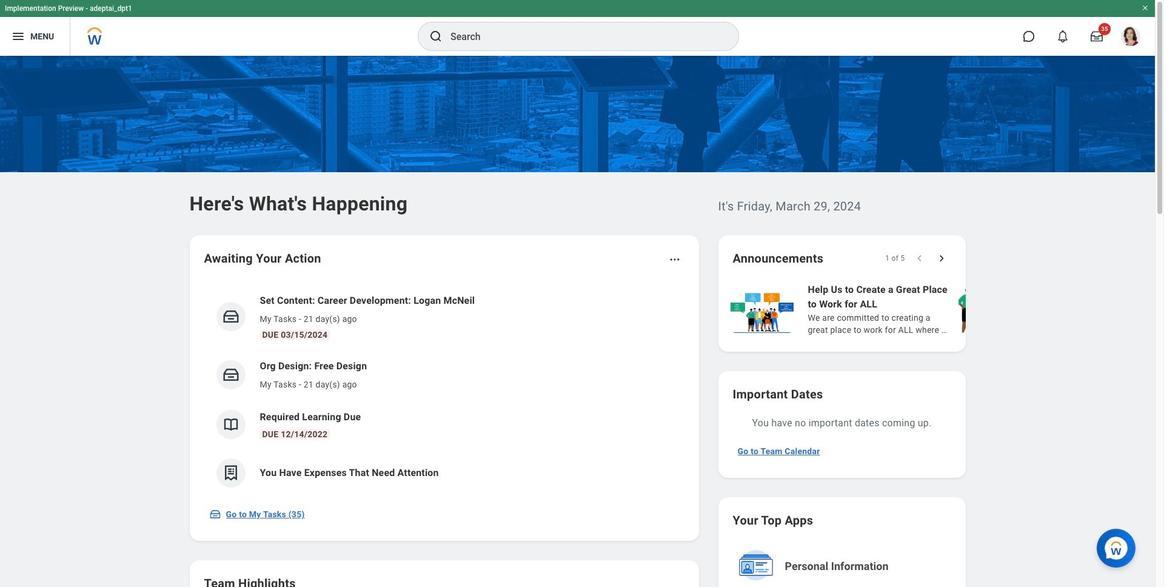 Task type: describe. For each thing, give the bounding box(es) containing it.
2 inbox image from the top
[[222, 366, 240, 384]]

1 horizontal spatial list
[[728, 281, 1165, 337]]

notifications large image
[[1057, 30, 1069, 42]]

search image
[[429, 29, 443, 44]]

chevron left small image
[[914, 252, 926, 264]]

inbox large image
[[1091, 30, 1103, 42]]

related actions image
[[669, 254, 681, 266]]

inbox image
[[209, 508, 221, 520]]

0 horizontal spatial list
[[204, 284, 685, 497]]

Search Workday  search field
[[451, 23, 714, 50]]

close environment banner image
[[1142, 4, 1149, 12]]



Task type: vqa. For each thing, say whether or not it's contained in the screenshot.
Profile Logan Mcneil element
no



Task type: locate. For each thing, give the bounding box(es) containing it.
profile logan mcneil image
[[1122, 27, 1141, 49]]

dashboard expenses image
[[222, 464, 240, 482]]

list
[[728, 281, 1165, 337], [204, 284, 685, 497]]

chevron right small image
[[936, 252, 948, 264]]

main content
[[0, 56, 1165, 587]]

1 vertical spatial inbox image
[[222, 366, 240, 384]]

0 vertical spatial inbox image
[[222, 308, 240, 326]]

inbox image
[[222, 308, 240, 326], [222, 366, 240, 384]]

justify image
[[11, 29, 25, 44]]

banner
[[0, 0, 1156, 56]]

book open image
[[222, 416, 240, 434]]

1 inbox image from the top
[[222, 308, 240, 326]]

status
[[886, 254, 905, 263]]



